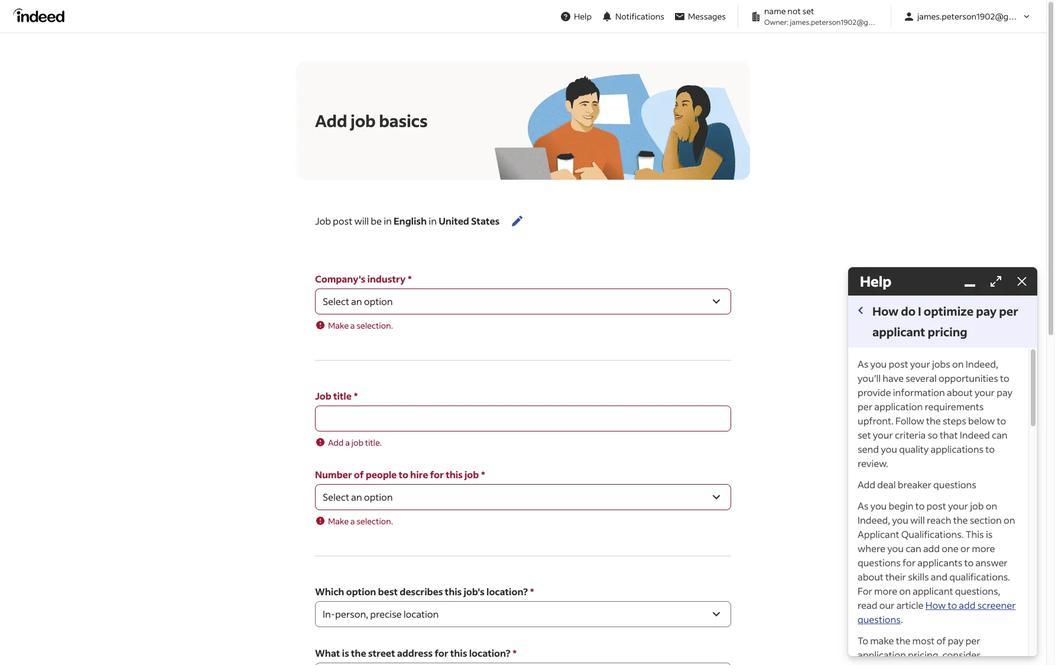 Task type: locate. For each thing, give the bounding box(es) containing it.
a down company's industry * on the left
[[350, 320, 355, 331]]

to
[[1000, 372, 1010, 384], [997, 414, 1006, 427], [986, 443, 995, 455], [399, 468, 408, 481], [915, 500, 925, 512], [964, 556, 974, 569], [948, 599, 957, 611]]

0 vertical spatial post
[[333, 215, 352, 227]]

the inside as you post your jobs on indeed, you'll have several opportunities to provide information about your pay per application requirements upfront. follow the steps below to set your criteria so that indeed can send you quality applications to review.
[[926, 414, 941, 427]]

0 vertical spatial about
[[947, 386, 973, 398]]

about
[[947, 386, 973, 398], [858, 570, 884, 583]]

1 horizontal spatial how
[[926, 599, 946, 611]]

error image down company's
[[315, 320, 326, 330]]

1 vertical spatial for
[[903, 556, 916, 569]]

0 vertical spatial per
[[999, 303, 1018, 319]]

error image
[[315, 437, 326, 447]]

1 vertical spatial per
[[858, 400, 873, 413]]

1 job from the top
[[315, 215, 331, 227]]

indeed, up opportunities
[[966, 358, 998, 370]]

make down company's
[[328, 320, 349, 331]]

for
[[430, 468, 444, 481], [903, 556, 916, 569], [435, 647, 448, 659]]

pay
[[976, 303, 997, 319], [997, 386, 1013, 398], [948, 634, 964, 647]]

add for add a job title.
[[328, 437, 344, 448]]

0 vertical spatial make a selection.
[[328, 320, 393, 331]]

will up qualifications.
[[910, 514, 925, 526]]

make a selection. down company's industry * on the left
[[328, 320, 393, 331]]

for up skills
[[903, 556, 916, 569]]

2 vertical spatial per
[[966, 634, 981, 647]]

one up applicants
[[942, 542, 959, 554]]

title.
[[365, 437, 382, 448]]

job
[[315, 215, 331, 227], [315, 390, 331, 402]]

post
[[333, 215, 352, 227], [889, 358, 908, 370], [927, 500, 946, 512]]

our
[[879, 599, 895, 611]]

your up reach
[[948, 500, 968, 512]]

pay inside "how do i optimize pay per applicant pricing"
[[976, 303, 997, 319]]

error image down "number" at bottom
[[315, 515, 326, 526]]

a for title
[[345, 437, 350, 448]]

application
[[874, 400, 923, 413], [858, 648, 906, 661]]

1 vertical spatial more
[[874, 585, 897, 597]]

how do i optimize pay per applicant pricing button
[[853, 300, 1033, 343]]

pay up consider
[[948, 634, 964, 647]]

add down qualifications.
[[923, 542, 940, 554]]

job left title
[[315, 390, 331, 402]]

1 horizontal spatial more
[[930, 663, 953, 665]]

questions inside as you begin to post your job on indeed, you will reach the section on applicant qualifications. this is where you can add one or more questions for applicants to answer about their skills and qualifications. for more on applicant questions, read our article
[[858, 556, 901, 569]]

1 vertical spatial applicant
[[913, 585, 953, 597]]

1 vertical spatial pay
[[997, 386, 1013, 398]]

applicant down the do
[[873, 324, 925, 339]]

how to add screener questions
[[858, 599, 1016, 625]]

as up applicant
[[858, 500, 869, 512]]

questions
[[933, 478, 977, 491], [858, 556, 901, 569], [858, 613, 901, 625], [955, 663, 998, 665]]

0 vertical spatial applicant
[[873, 324, 925, 339]]

set inside as you post your jobs on indeed, you'll have several opportunities to provide information about your pay per application requirements upfront. follow the steps below to set your criteria so that indeed can send you quality applications to review.
[[858, 429, 871, 441]]

applicant down and
[[913, 585, 953, 597]]

0 vertical spatial job
[[315, 215, 331, 227]]

1 as from the top
[[858, 358, 869, 370]]

2 vertical spatial more
[[930, 663, 953, 665]]

questions down 'applications'
[[933, 478, 977, 491]]

is right this
[[986, 528, 993, 540]]

as you begin to post your job on indeed, you will reach the section on applicant qualifications. this is where you can add one or more questions for applicants to answer about their skills and qualifications. for more on applicant questions, read our article
[[858, 500, 1015, 611]]

a for industry
[[350, 320, 355, 331]]

or down pricing,
[[919, 663, 928, 665]]

hire
[[410, 468, 428, 481]]

1 vertical spatial as
[[858, 500, 869, 512]]

job for job title *
[[315, 390, 331, 402]]

1 vertical spatial how
[[926, 599, 946, 611]]

1 vertical spatial post
[[889, 358, 908, 370]]

more up the our
[[874, 585, 897, 597]]

about up requirements
[[947, 386, 973, 398]]

1 error image from the top
[[315, 320, 326, 330]]

0 vertical spatial application
[[874, 400, 923, 413]]

1 horizontal spatial post
[[889, 358, 908, 370]]

number of people to hire for this job *
[[315, 468, 485, 481]]

on right jobs
[[952, 358, 964, 370]]

person,
[[335, 608, 368, 620]]

0 vertical spatial indeed,
[[966, 358, 998, 370]]

1 vertical spatial can
[[906, 542, 921, 554]]

a for of
[[350, 515, 355, 527]]

1 in from the left
[[384, 215, 392, 227]]

is
[[986, 528, 993, 540], [342, 647, 349, 659]]

is inside as you begin to post your job on indeed, you will reach the section on applicant qualifications. this is where you can add one or more questions for applicants to answer about their skills and qualifications. for more on applicant questions, read our article
[[986, 528, 993, 540]]

criteria
[[895, 429, 926, 441]]

1 vertical spatial indeed,
[[858, 514, 890, 526]]

0 vertical spatial for
[[430, 468, 444, 481]]

0 vertical spatial more
[[972, 542, 995, 554]]

to left 'hire'
[[399, 468, 408, 481]]

questions inside to make the most of pay per application pricing, consider including one or more questions
[[955, 663, 998, 665]]

selection. down the people
[[357, 515, 393, 527]]

how for do
[[873, 303, 899, 319]]

2 horizontal spatial post
[[927, 500, 946, 512]]

1 make from the top
[[328, 320, 349, 331]]

is right what
[[342, 647, 349, 659]]

1 vertical spatial about
[[858, 570, 884, 583]]

more
[[972, 542, 995, 554], [874, 585, 897, 597], [930, 663, 953, 665]]

your down "upfront."
[[873, 429, 893, 441]]

post up reach
[[927, 500, 946, 512]]

questions down consider
[[955, 663, 998, 665]]

2 horizontal spatial more
[[972, 542, 995, 554]]

set inside name not set owner: james.peterson1902@gmail.com
[[802, 5, 814, 17]]

applicants
[[918, 556, 963, 569]]

make a selection. for industry
[[328, 320, 393, 331]]

1 horizontal spatial per
[[966, 634, 981, 647]]

in left "united"
[[429, 215, 437, 227]]

2 as from the top
[[858, 500, 869, 512]]

breaker
[[898, 478, 932, 491]]

0 vertical spatial add
[[923, 542, 940, 554]]

or down this
[[961, 542, 970, 554]]

have
[[883, 372, 904, 384]]

this right 'hire'
[[446, 468, 463, 481]]

for inside as you begin to post your job on indeed, you will reach the section on applicant qualifications. this is where you can add one or more questions for applicants to answer about their skills and qualifications. for more on applicant questions, read our article
[[903, 556, 916, 569]]

the up so
[[926, 414, 941, 427]]

in right be
[[384, 215, 392, 227]]

of right the most
[[937, 634, 946, 647]]

application inside as you post your jobs on indeed, you'll have several opportunities to provide information about your pay per application requirements upfront. follow the steps below to set your criteria so that indeed can send you quality applications to review.
[[874, 400, 923, 413]]

1 vertical spatial selection.
[[357, 515, 393, 527]]

1 horizontal spatial can
[[992, 429, 1008, 441]]

0 vertical spatial pay
[[976, 303, 997, 319]]

english
[[394, 215, 427, 227]]

expand view image
[[989, 274, 1003, 288]]

0 horizontal spatial in
[[384, 215, 392, 227]]

as up you'll
[[858, 358, 869, 370]]

on inside as you post your jobs on indeed, you'll have several opportunities to provide information about your pay per application requirements upfront. follow the steps below to set your criteria so that indeed can send you quality applications to review.
[[952, 358, 964, 370]]

1 horizontal spatial of
[[937, 634, 946, 647]]

0 vertical spatial add
[[315, 110, 347, 131]]

0 horizontal spatial james.peterson1902@gmail.com
[[790, 18, 898, 27]]

questions down the our
[[858, 613, 901, 625]]

0 horizontal spatial or
[[919, 663, 928, 665]]

0 vertical spatial help
[[574, 11, 592, 22]]

job up section
[[970, 500, 984, 512]]

united
[[439, 215, 469, 227]]

0 horizontal spatial add
[[923, 542, 940, 554]]

as
[[858, 358, 869, 370], [858, 500, 869, 512]]

indeed, inside as you post your jobs on indeed, you'll have several opportunities to provide information about your pay per application requirements upfront. follow the steps below to set your criteria so that indeed can send you quality applications to review.
[[966, 358, 998, 370]]

make for company's
[[328, 320, 349, 331]]

1 vertical spatial add
[[959, 599, 976, 611]]

add
[[923, 542, 940, 554], [959, 599, 976, 611]]

1 vertical spatial a
[[345, 437, 350, 448]]

to inside how to add screener questions
[[948, 599, 957, 611]]

in-person, precise location
[[323, 608, 439, 620]]

0 vertical spatial selection.
[[357, 320, 393, 331]]

0 horizontal spatial more
[[874, 585, 897, 597]]

0 horizontal spatial indeed,
[[858, 514, 890, 526]]

2 in from the left
[[429, 215, 437, 227]]

1 vertical spatial application
[[858, 648, 906, 661]]

0 vertical spatial is
[[986, 528, 993, 540]]

questions,
[[955, 585, 1000, 597]]

can down "below"
[[992, 429, 1008, 441]]

your up several
[[910, 358, 930, 370]]

name not set owner: james.peterson1902@gmail.com
[[764, 5, 898, 27]]

1 vertical spatial of
[[937, 634, 946, 647]]

1 vertical spatial add
[[328, 437, 344, 448]]

your down opportunities
[[975, 386, 995, 398]]

per down expand view image
[[999, 303, 1018, 319]]

will
[[354, 215, 369, 227], [910, 514, 925, 526]]

more down pricing,
[[930, 663, 953, 665]]

will left be
[[354, 215, 369, 227]]

of left the people
[[354, 468, 364, 481]]

0 horizontal spatial will
[[354, 215, 369, 227]]

a down "number" at bottom
[[350, 515, 355, 527]]

add a job title.
[[328, 437, 382, 448]]

0 horizontal spatial help
[[574, 11, 592, 22]]

0 vertical spatial one
[[942, 542, 959, 554]]

1 vertical spatial help
[[860, 272, 892, 290]]

1 vertical spatial error image
[[315, 515, 326, 526]]

send
[[858, 443, 879, 455]]

0 horizontal spatial of
[[354, 468, 364, 481]]

location? up in-person, precise location dropdown button
[[487, 585, 528, 598]]

on
[[952, 358, 964, 370], [986, 500, 997, 512], [1004, 514, 1015, 526], [899, 585, 911, 597]]

make for number
[[328, 515, 349, 527]]

1 vertical spatial one
[[900, 663, 917, 665]]

0 horizontal spatial can
[[906, 542, 921, 554]]

1 horizontal spatial james.peterson1902@gmail.com
[[917, 11, 1043, 22]]

application up follow
[[874, 400, 923, 413]]

0 vertical spatial a
[[350, 320, 355, 331]]

a left title.
[[345, 437, 350, 448]]

can
[[992, 429, 1008, 441], [906, 542, 921, 554]]

add down questions,
[[959, 599, 976, 611]]

make a selection. down the people
[[328, 515, 393, 527]]

to right "below"
[[997, 414, 1006, 427]]

option
[[346, 585, 376, 598]]

one down pricing,
[[900, 663, 917, 665]]

how left the do
[[873, 303, 899, 319]]

0 horizontal spatial one
[[900, 663, 917, 665]]

2 job from the top
[[315, 390, 331, 402]]

2 error image from the top
[[315, 515, 326, 526]]

questions down where at the right
[[858, 556, 901, 569]]

indeed, up applicant
[[858, 514, 890, 526]]

2 vertical spatial for
[[435, 647, 448, 659]]

per
[[999, 303, 1018, 319], [858, 400, 873, 413], [966, 634, 981, 647]]

this for location?
[[450, 647, 467, 659]]

1 vertical spatial this
[[445, 585, 462, 598]]

requirements
[[925, 400, 984, 413]]

set right not
[[802, 5, 814, 17]]

1 vertical spatial make
[[328, 515, 349, 527]]

location
[[404, 608, 439, 620]]

job left be
[[315, 215, 331, 227]]

make down "number" at bottom
[[328, 515, 349, 527]]

2 vertical spatial a
[[350, 515, 355, 527]]

people
[[366, 468, 397, 481]]

in
[[384, 215, 392, 227], [429, 215, 437, 227]]

provide
[[858, 386, 891, 398]]

1 horizontal spatial will
[[910, 514, 925, 526]]

2 selection. from the top
[[357, 515, 393, 527]]

0 horizontal spatial about
[[858, 570, 884, 583]]

2 make a selection. from the top
[[328, 515, 393, 527]]

for right 'hire'
[[430, 468, 444, 481]]

1 horizontal spatial set
[[858, 429, 871, 441]]

how inside "how do i optimize pay per applicant pricing"
[[873, 303, 899, 319]]

close image
[[1015, 274, 1029, 288]]

1 vertical spatial make a selection.
[[328, 515, 393, 527]]

the
[[926, 414, 941, 427], [953, 514, 968, 526], [896, 634, 911, 647], [351, 647, 366, 659]]

the left the most
[[896, 634, 911, 647]]

below
[[968, 414, 995, 427]]

set up send at the bottom
[[858, 429, 871, 441]]

1 vertical spatial or
[[919, 663, 928, 665]]

for right address
[[435, 647, 448, 659]]

2 vertical spatial pay
[[948, 634, 964, 647]]

location? down in-person, precise location dropdown button
[[469, 647, 511, 659]]

per down 'provide'
[[858, 400, 873, 413]]

post left be
[[333, 215, 352, 227]]

to down questions,
[[948, 599, 957, 611]]

0 vertical spatial make
[[328, 320, 349, 331]]

this left job's
[[445, 585, 462, 598]]

0 vertical spatial this
[[446, 468, 463, 481]]

None field
[[315, 406, 731, 432]]

1 vertical spatial job
[[315, 390, 331, 402]]

application up including
[[858, 648, 906, 661]]

0 vertical spatial of
[[354, 468, 364, 481]]

one inside to make the most of pay per application pricing, consider including one or more questions
[[900, 663, 917, 665]]

which
[[315, 585, 344, 598]]

of
[[354, 468, 364, 481], [937, 634, 946, 647]]

0 horizontal spatial how
[[873, 303, 899, 319]]

1 horizontal spatial add
[[959, 599, 976, 611]]

pay down expand view image
[[976, 303, 997, 319]]

as inside as you post your jobs on indeed, you'll have several opportunities to provide information about your pay per application requirements upfront. follow the steps below to set your criteria so that indeed can send you quality applications to review.
[[858, 358, 869, 370]]

this right address
[[450, 647, 467, 659]]

one inside as you begin to post your job on indeed, you will reach the section on applicant qualifications. this is where you can add one or more questions for applicants to answer about their skills and qualifications. for more on applicant questions, read our article
[[942, 542, 959, 554]]

1 selection. from the top
[[357, 320, 393, 331]]

add
[[315, 110, 347, 131], [328, 437, 344, 448], [858, 478, 876, 491]]

2 vertical spatial this
[[450, 647, 467, 659]]

2 vertical spatial add
[[858, 478, 876, 491]]

as inside as you begin to post your job on indeed, you will reach the section on applicant qualifications. this is where you can add one or more questions for applicants to answer about their skills and qualifications. for more on applicant questions, read our article
[[858, 500, 869, 512]]

jobs
[[932, 358, 951, 370]]

1 vertical spatial is
[[342, 647, 349, 659]]

2 make from the top
[[328, 515, 349, 527]]

this
[[446, 468, 463, 481], [445, 585, 462, 598], [450, 647, 467, 659]]

most
[[912, 634, 935, 647]]

0 vertical spatial error image
[[315, 320, 326, 330]]

can down qualifications.
[[906, 542, 921, 554]]

1 make a selection. from the top
[[328, 320, 393, 331]]

1 horizontal spatial about
[[947, 386, 973, 398]]

how inside how to add screener questions
[[926, 599, 946, 611]]

make a selection. for of
[[328, 515, 393, 527]]

help inside button
[[574, 11, 592, 22]]

selection. down company's industry * on the left
[[357, 320, 393, 331]]

1 horizontal spatial one
[[942, 542, 959, 554]]

post up have
[[889, 358, 908, 370]]

1 horizontal spatial or
[[961, 542, 970, 554]]

how right article on the right of the page
[[926, 599, 946, 611]]

2 vertical spatial post
[[927, 500, 946, 512]]

0 horizontal spatial is
[[342, 647, 349, 659]]

pay down opportunities
[[997, 386, 1013, 398]]

per up consider
[[966, 634, 981, 647]]

job
[[351, 110, 376, 131], [351, 437, 364, 448], [465, 468, 479, 481], [970, 500, 984, 512]]

1 vertical spatial set
[[858, 429, 871, 441]]

error image
[[315, 320, 326, 330], [315, 515, 326, 526]]

qualifications.
[[901, 528, 964, 540]]

make
[[870, 634, 894, 647]]

location?
[[487, 585, 528, 598], [469, 647, 511, 659]]

0 horizontal spatial per
[[858, 400, 873, 413]]

post inside as you begin to post your job on indeed, you will reach the section on applicant qualifications. this is where you can add one or more questions for applicants to answer about their skills and qualifications. for more on applicant questions, read our article
[[927, 500, 946, 512]]

0 vertical spatial set
[[802, 5, 814, 17]]

your inside as you begin to post your job on indeed, you will reach the section on applicant qualifications. this is where you can add one or more questions for applicants to answer about their skills and qualifications. for more on applicant questions, read our article
[[948, 500, 968, 512]]

to down indeed
[[986, 443, 995, 455]]

selection. for of
[[357, 515, 393, 527]]

how to add screener questions link
[[858, 599, 1016, 625]]

about up for
[[858, 570, 884, 583]]

the up this
[[953, 514, 968, 526]]

0 vertical spatial or
[[961, 542, 970, 554]]

0 vertical spatial as
[[858, 358, 869, 370]]

0 vertical spatial how
[[873, 303, 899, 319]]

james.peterson1902@gmail.com button
[[899, 5, 1043, 27]]

1 horizontal spatial in
[[429, 215, 437, 227]]

1 vertical spatial will
[[910, 514, 925, 526]]

company's industry *
[[315, 273, 412, 285]]

more up answer
[[972, 542, 995, 554]]

industry
[[367, 273, 406, 285]]

for for job title *
[[430, 468, 444, 481]]

or
[[961, 542, 970, 554], [919, 663, 928, 665]]

set
[[802, 5, 814, 17], [858, 429, 871, 441]]

2 horizontal spatial per
[[999, 303, 1018, 319]]

1 horizontal spatial indeed,
[[966, 358, 998, 370]]

as you post your jobs on indeed, you'll have several opportunities to provide information about your pay per application requirements upfront. follow the steps below to set your criteria so that indeed can send you quality applications to review.
[[858, 358, 1013, 469]]

as for as you begin to post your job on indeed, you will reach the section on applicant qualifications. this is where you can add one or more questions for applicants to answer about their skills and qualifications. for more on applicant questions, read our article
[[858, 500, 869, 512]]



Task type: vqa. For each thing, say whether or not it's contained in the screenshot.
the topmost more
yes



Task type: describe. For each thing, give the bounding box(es) containing it.
you down applicant
[[887, 542, 904, 554]]

on right section
[[1004, 514, 1015, 526]]

you left begin
[[870, 500, 887, 512]]

applicant
[[858, 528, 899, 540]]

applicant inside as you begin to post your job on indeed, you will reach the section on applicant qualifications. this is where you can add one or more questions for applicants to answer about their skills and qualifications. for more on applicant questions, read our article
[[913, 585, 953, 597]]

address
[[397, 647, 433, 659]]

help button
[[555, 5, 596, 27]]

begin
[[889, 500, 914, 512]]

the left street
[[351, 647, 366, 659]]

on up section
[[986, 500, 997, 512]]

several
[[906, 372, 937, 384]]

james.peterson1902@gmail.com inside popup button
[[917, 11, 1043, 22]]

1 horizontal spatial help
[[860, 272, 892, 290]]

in-
[[323, 608, 335, 620]]

messages link
[[669, 5, 731, 27]]

or inside to make the most of pay per application pricing, consider including one or more questions
[[919, 663, 928, 665]]

application inside to make the most of pay per application pricing, consider including one or more questions
[[858, 648, 906, 661]]

describes
[[400, 585, 443, 598]]

on up article on the right of the page
[[899, 585, 911, 597]]

job title *
[[315, 390, 358, 402]]

where
[[858, 542, 886, 554]]

this for job
[[446, 468, 463, 481]]

to make the most of pay per application pricing, consider including one or more questions 
[[858, 634, 1006, 665]]

add for add deal breaker questions
[[858, 478, 876, 491]]

states
[[471, 215, 500, 227]]

james.peterson1902@gmail.com inside name not set owner: james.peterson1902@gmail.com
[[790, 18, 898, 27]]

you up you'll
[[870, 358, 887, 370]]

pricing
[[928, 324, 968, 339]]

i
[[918, 303, 921, 319]]

what is the street address for this location? *
[[315, 647, 517, 659]]

answer
[[976, 556, 1008, 569]]

how for to
[[926, 599, 946, 611]]

title
[[333, 390, 352, 402]]

precise
[[370, 608, 402, 620]]

the inside as you begin to post your job on indeed, you will reach the section on applicant qualifications. this is where you can add one or more questions for applicants to answer about their skills and qualifications. for more on applicant questions, read our article
[[953, 514, 968, 526]]

skills
[[908, 570, 929, 583]]

.
[[901, 613, 903, 625]]

about inside as you begin to post your job on indeed, you will reach the section on applicant qualifications. this is where you can add one or more questions for applicants to answer about their skills and qualifications. for more on applicant questions, read our article
[[858, 570, 884, 583]]

per inside as you post your jobs on indeed, you'll have several opportunities to provide information about your pay per application requirements upfront. follow the steps below to set your criteria so that indeed can send you quality applications to review.
[[858, 400, 873, 413]]

name not set owner: james.peterson1902@gmail.com element
[[745, 5, 898, 28]]

indeed
[[960, 429, 990, 441]]

job right 'hire'
[[465, 468, 479, 481]]

qualifications.
[[949, 570, 1010, 583]]

error image for company's
[[315, 320, 326, 330]]

job left title.
[[351, 437, 364, 448]]

can inside as you begin to post your job on indeed, you will reach the section on applicant qualifications. this is where you can add one or more questions for applicants to answer about their skills and qualifications. for more on applicant questions, read our article
[[906, 542, 921, 554]]

0 vertical spatial will
[[354, 215, 369, 227]]

article
[[897, 599, 924, 611]]

selection. for industry
[[357, 320, 393, 331]]

read
[[858, 599, 878, 611]]

number
[[315, 468, 352, 481]]

in-person, precise location button
[[315, 601, 731, 627]]

for for which option best describes this job's location? *
[[435, 647, 448, 659]]

as for as you post your jobs on indeed, you'll have several opportunities to provide information about your pay per application requirements upfront. follow the steps below to set your criteria so that indeed can send you quality applications to review.
[[858, 358, 869, 370]]

section
[[970, 514, 1002, 526]]

error image for number
[[315, 515, 326, 526]]

0 vertical spatial location?
[[487, 585, 528, 598]]

steps
[[943, 414, 966, 427]]

minimize image
[[963, 274, 977, 288]]

their
[[886, 570, 906, 583]]

to up the qualifications.
[[964, 556, 974, 569]]

upfront.
[[858, 414, 894, 427]]

for
[[858, 585, 872, 597]]

post inside as you post your jobs on indeed, you'll have several opportunities to provide information about your pay per application requirements upfront. follow the steps below to set your criteria so that indeed can send you quality applications to review.
[[889, 358, 908, 370]]

add deal breaker questions
[[858, 478, 977, 491]]

0 horizontal spatial post
[[333, 215, 352, 227]]

pricing,
[[908, 648, 941, 661]]

job for job post will be in english in united states
[[315, 215, 331, 227]]

review.
[[858, 457, 888, 469]]

company's
[[315, 273, 365, 285]]

notifications
[[615, 10, 664, 22]]

and
[[931, 570, 948, 583]]

you'll
[[858, 372, 881, 384]]

screener
[[978, 599, 1016, 611]]

add inside as you begin to post your job on indeed, you will reach the section on applicant qualifications. this is where you can add one or more questions for applicants to answer about their skills and qualifications. for more on applicant questions, read our article
[[923, 542, 940, 554]]

of inside to make the most of pay per application pricing, consider including one or more questions
[[937, 634, 946, 647]]

or inside as you begin to post your job on indeed, you will reach the section on applicant qualifications. this is where you can add one or more questions for applicants to answer about their skills and qualifications. for more on applicant questions, read our article
[[961, 542, 970, 554]]

you right send at the bottom
[[881, 443, 897, 455]]

can inside as you post your jobs on indeed, you'll have several opportunities to provide information about your pay per application requirements upfront. follow the steps below to set your criteria so that indeed can send you quality applications to review.
[[992, 429, 1008, 441]]

1 vertical spatial location?
[[469, 647, 511, 659]]

reach
[[927, 514, 951, 526]]

more inside to make the most of pay per application pricing, consider including one or more questions
[[930, 663, 953, 665]]

how do i optimize pay per applicant pricing
[[873, 303, 1018, 339]]

be
[[371, 215, 382, 227]]

quality
[[899, 443, 929, 455]]

job inside as you begin to post your job on indeed, you will reach the section on applicant qualifications. this is where you can add one or more questions for applicants to answer about their skills and qualifications. for more on applicant questions, read our article
[[970, 500, 984, 512]]

add for add job basics
[[315, 110, 347, 131]]

that
[[940, 429, 958, 441]]

pay inside to make the most of pay per application pricing, consider including one or more questions
[[948, 634, 964, 647]]

applications
[[931, 443, 984, 455]]

basics
[[379, 110, 428, 131]]

to right begin
[[915, 500, 925, 512]]

information
[[893, 386, 945, 398]]

job post will be in english in united states
[[315, 215, 500, 227]]

best
[[378, 585, 398, 598]]

name
[[764, 5, 786, 17]]

job's
[[464, 585, 485, 598]]

about inside as you post your jobs on indeed, you'll have several opportunities to provide information about your pay per application requirements upfront. follow the steps below to set your criteria so that indeed can send you quality applications to review.
[[947, 386, 973, 398]]

job post language or country image
[[510, 214, 525, 228]]

owner:
[[764, 18, 789, 27]]

job left basics
[[351, 110, 376, 131]]

the inside to make the most of pay per application pricing, consider including one or more questions
[[896, 634, 911, 647]]

to
[[858, 634, 868, 647]]

applicant inside "how do i optimize pay per applicant pricing"
[[873, 324, 925, 339]]

indeed home image
[[13, 8, 70, 22]]

will inside as you begin to post your job on indeed, you will reach the section on applicant qualifications. this is where you can add one or more questions for applicants to answer about their skills and qualifications. for more on applicant questions, read our article
[[910, 514, 925, 526]]

pay inside as you post your jobs on indeed, you'll have several opportunities to provide information about your pay per application requirements upfront. follow the steps below to set your criteria so that indeed can send you quality applications to review.
[[997, 386, 1013, 398]]

messages
[[688, 11, 726, 22]]

add inside how to add screener questions
[[959, 599, 976, 611]]

this
[[966, 528, 984, 540]]

per inside to make the most of pay per application pricing, consider including one or more questions
[[966, 634, 981, 647]]

which option best describes this job's location? *
[[315, 585, 534, 598]]

per inside "how do i optimize pay per applicant pricing"
[[999, 303, 1018, 319]]

street
[[368, 647, 395, 659]]

add job basics
[[315, 110, 428, 131]]

optimize
[[924, 303, 974, 319]]

to right opportunities
[[1000, 372, 1010, 384]]

you down begin
[[892, 514, 908, 526]]

follow
[[896, 414, 924, 427]]

opportunities
[[939, 372, 998, 384]]

so
[[928, 429, 938, 441]]

consider
[[943, 648, 981, 661]]

indeed, inside as you begin to post your job on indeed, you will reach the section on applicant qualifications. this is where you can add one or more questions for applicants to answer about their skills and qualifications. for more on applicant questions, read our article
[[858, 514, 890, 526]]

not
[[788, 5, 801, 17]]

do
[[901, 303, 916, 319]]

questions inside how to add screener questions
[[858, 613, 901, 625]]

notifications button
[[596, 3, 669, 29]]

deal
[[877, 478, 896, 491]]



